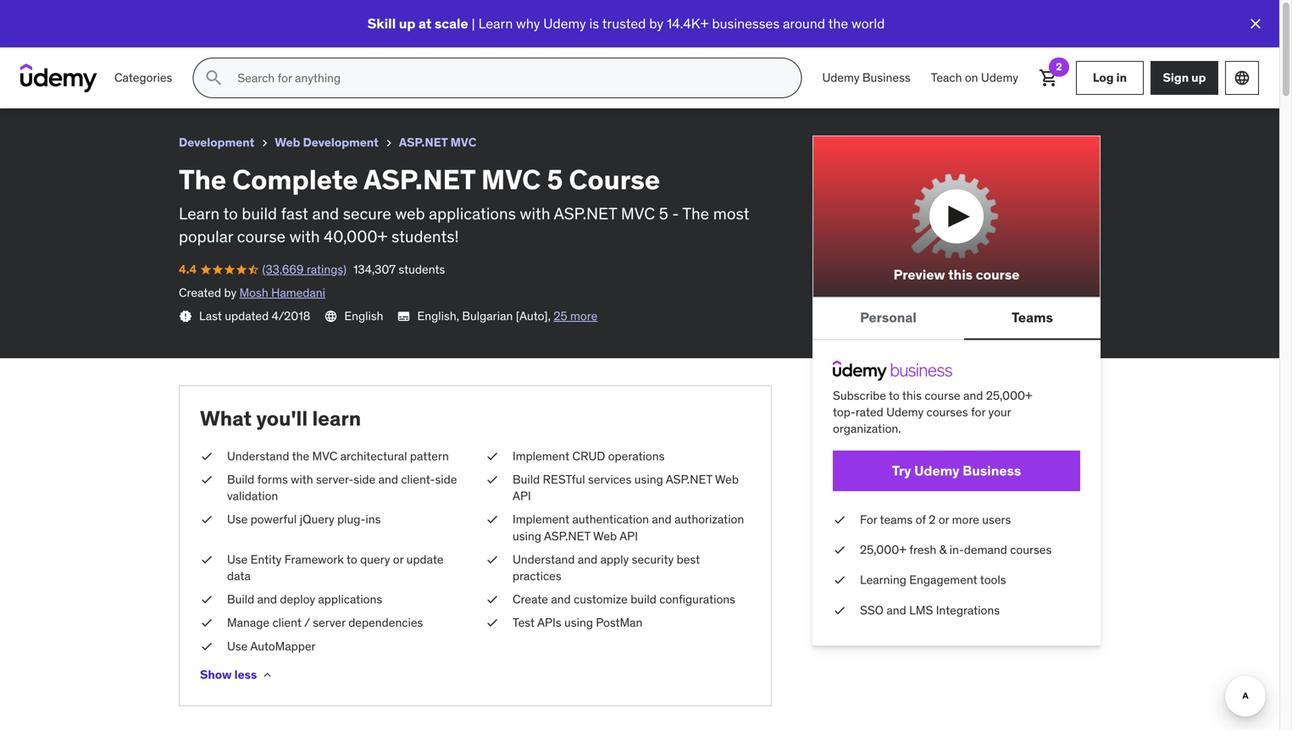 Task type: locate. For each thing, give the bounding box(es) containing it.
1 horizontal spatial web
[[593, 529, 617, 544]]

course inside button
[[976, 266, 1020, 284]]

choose a language image
[[1234, 70, 1251, 86]]

1 vertical spatial courses
[[1011, 543, 1052, 558]]

and inside subscribe to this course and 25,000+ top‑rated udemy courses for your organization.
[[964, 388, 984, 403]]

1 vertical spatial to
[[889, 388, 900, 403]]

the complete asp.net mvc 5 course learn to build fast and secure web applications with asp.net mvc 5 - the most popular course with 40,000+ students!
[[179, 163, 750, 247]]

&
[[940, 543, 947, 558]]

web up complete
[[275, 135, 300, 150]]

courses left for
[[927, 405, 969, 420]]

1 vertical spatial (33,669
[[262, 262, 304, 277]]

try
[[892, 462, 912, 480]]

xsmall image for learning engagement tools
[[833, 572, 847, 589]]

3 use from the top
[[227, 639, 248, 654]]

best
[[677, 552, 700, 567]]

134,307 down 40,000+
[[353, 262, 396, 277]]

1 vertical spatial implement
[[513, 512, 570, 527]]

what you'll learn
[[200, 406, 361, 432]]

2 horizontal spatial course
[[976, 266, 1020, 284]]

4/2018
[[272, 309, 311, 324]]

xsmall image for use automapper
[[200, 639, 214, 655]]

0 horizontal spatial 2
[[929, 512, 936, 528]]

most
[[714, 204, 750, 224]]

teach
[[931, 70, 963, 85]]

0 vertical spatial (33,669 ratings)
[[51, 30, 136, 45]]

course up teams
[[976, 266, 1020, 284]]

users
[[983, 512, 1012, 528]]

25,000+ up your
[[987, 388, 1033, 403]]

web up authorization
[[715, 472, 739, 487]]

-
[[673, 204, 679, 224]]

2 horizontal spatial to
[[889, 388, 900, 403]]

udemy business
[[823, 70, 911, 85]]

the left world
[[829, 15, 849, 32]]

by
[[650, 15, 664, 32], [224, 285, 237, 300]]

using down 'operations' at bottom
[[635, 472, 664, 487]]

0 horizontal spatial by
[[224, 285, 237, 300]]

2 vertical spatial web
[[593, 529, 617, 544]]

development down submit search image
[[179, 135, 255, 150]]

1 horizontal spatial to
[[347, 552, 358, 567]]

more
[[571, 309, 598, 324], [953, 512, 980, 528]]

1 vertical spatial understand
[[513, 552, 575, 567]]

0 vertical spatial build
[[242, 204, 277, 224]]

api
[[513, 489, 531, 504], [620, 529, 638, 544]]

0 horizontal spatial this
[[903, 388, 922, 403]]

xsmall image for use powerful jquery plug-ins
[[200, 512, 214, 528]]

show less
[[200, 668, 257, 683]]

0 vertical spatial web
[[275, 135, 300, 150]]

web
[[395, 204, 425, 224]]

to up popular
[[223, 204, 238, 224]]

1 horizontal spatial learn
[[479, 15, 513, 32]]

development
[[179, 135, 255, 150], [303, 135, 379, 150]]

using up practices
[[513, 529, 542, 544]]

xsmall image for implement crud operations
[[486, 448, 499, 465]]

using right apis
[[565, 616, 593, 631]]

xsmall image
[[179, 310, 192, 323], [200, 448, 214, 465], [486, 448, 499, 465], [200, 472, 214, 488], [486, 512, 499, 528], [833, 512, 847, 529], [833, 542, 847, 559], [486, 552, 499, 568], [833, 572, 847, 589], [486, 592, 499, 608], [200, 615, 214, 632], [486, 615, 499, 632], [261, 669, 274, 682]]

build restful services using asp.net web api
[[513, 472, 739, 504]]

up for sign
[[1192, 70, 1207, 85]]

134,307 students up submit search image
[[142, 30, 234, 45]]

authentication
[[573, 512, 649, 527]]

side down architectural
[[354, 472, 376, 487]]

0 horizontal spatial api
[[513, 489, 531, 504]]

the
[[829, 15, 849, 32], [292, 449, 310, 464]]

1 horizontal spatial build
[[631, 592, 657, 607]]

134,307
[[142, 30, 185, 45], [353, 262, 396, 277]]

to left query
[[347, 552, 358, 567]]

and right fast
[[312, 204, 339, 224]]

1 horizontal spatial students
[[399, 262, 445, 277]]

course down udemy business image
[[925, 388, 961, 403]]

0 vertical spatial business
[[863, 70, 911, 85]]

5 left -
[[659, 204, 669, 224]]

0 vertical spatial ratings)
[[96, 30, 136, 45]]

more right "25"
[[571, 309, 598, 324]]

2 horizontal spatial using
[[635, 472, 664, 487]]

log in link
[[1077, 61, 1144, 95]]

1 horizontal spatial 134,307
[[353, 262, 396, 277]]

this down udemy business image
[[903, 388, 922, 403]]

web development
[[275, 135, 379, 150]]

2 vertical spatial use
[[227, 639, 248, 654]]

or right of
[[939, 512, 950, 528]]

0 vertical spatial 134,307
[[142, 30, 185, 45]]

1 horizontal spatial by
[[650, 15, 664, 32]]

4.4 up created
[[179, 262, 197, 277]]

api down 'implement crud operations'
[[513, 489, 531, 504]]

xsmall image for understand and apply security best practices
[[486, 552, 499, 568]]

and right sso
[[887, 603, 907, 618]]

1 vertical spatial more
[[953, 512, 980, 528]]

asp.net
[[399, 135, 448, 150], [364, 163, 476, 196], [554, 204, 617, 224], [666, 472, 713, 487], [544, 529, 591, 544]]

course
[[237, 226, 286, 247], [976, 266, 1020, 284], [925, 388, 961, 403]]

1 horizontal spatial course
[[925, 388, 961, 403]]

use for use powerful jquery plug-ins
[[227, 512, 248, 527]]

0 vertical spatial this
[[949, 266, 973, 284]]

with
[[520, 204, 551, 224], [290, 226, 320, 247], [291, 472, 313, 487]]

0 vertical spatial courses
[[927, 405, 969, 420]]

25,000+ up learning
[[860, 543, 907, 558]]

up right sign
[[1192, 70, 1207, 85]]

server-
[[316, 472, 354, 487]]

0 horizontal spatial using
[[513, 529, 542, 544]]

by left mosh
[[224, 285, 237, 300]]

for
[[860, 512, 878, 528]]

build left fast
[[242, 204, 277, 224]]

up left at
[[399, 15, 416, 32]]

0 vertical spatial students
[[188, 30, 234, 45]]

0 horizontal spatial 25,000+
[[860, 543, 907, 558]]

applications
[[429, 204, 516, 224], [318, 592, 382, 607]]

understand
[[227, 449, 289, 464], [513, 552, 575, 567]]

0 vertical spatial more
[[571, 309, 598, 324]]

2 vertical spatial to
[[347, 552, 358, 567]]

side down pattern
[[435, 472, 457, 487]]

134,307 students down students!
[[353, 262, 445, 277]]

1 vertical spatial business
[[963, 462, 1022, 480]]

0 vertical spatial the
[[179, 163, 226, 196]]

around
[[783, 15, 826, 32]]

fast
[[281, 204, 308, 224]]

learn right |
[[479, 15, 513, 32]]

xsmall image for last updated 4/2018
[[179, 310, 192, 323]]

0 vertical spatial course
[[237, 226, 286, 247]]

mosh
[[240, 285, 268, 300]]

tools
[[981, 573, 1007, 588]]

by left 14.4k+
[[650, 15, 664, 32]]

applications up server
[[318, 592, 382, 607]]

web inside implement authentication and authorization using asp.net web api
[[593, 529, 617, 544]]

1 vertical spatial the
[[292, 449, 310, 464]]

api down authentication
[[620, 529, 638, 544]]

1 horizontal spatial ratings)
[[307, 262, 347, 277]]

world
[[852, 15, 885, 32]]

(33,669 ratings) up the hamedani
[[262, 262, 347, 277]]

and up security
[[652, 512, 672, 527]]

udemy up organization.
[[887, 405, 924, 420]]

1 vertical spatial learn
[[179, 204, 220, 224]]

this right preview
[[949, 266, 973, 284]]

postman
[[596, 616, 643, 631]]

asp.net mvc
[[399, 135, 477, 150]]

at
[[419, 15, 432, 32]]

xsmall image for manage client / server dependencies
[[200, 615, 214, 632]]

use for use automapper
[[227, 639, 248, 654]]

udemy inside subscribe to this course and 25,000+ top‑rated udemy courses for your organization.
[[887, 405, 924, 420]]

business
[[863, 70, 911, 85], [963, 462, 1022, 480]]

0 horizontal spatial (33,669
[[51, 30, 93, 45]]

build for build forms with server-side and client-side validation
[[227, 472, 255, 487]]

use inside "use entity framework to query or update data"
[[227, 552, 248, 567]]

1 horizontal spatial (33,669 ratings)
[[262, 262, 347, 277]]

0 vertical spatial to
[[223, 204, 238, 224]]

understand for understand the mvc architectural pattern
[[227, 449, 289, 464]]

ratings)
[[96, 30, 136, 45], [307, 262, 347, 277]]

0 vertical spatial the
[[829, 15, 849, 32]]

you'll
[[256, 406, 308, 432]]

preview this course
[[894, 266, 1020, 284]]

or right query
[[393, 552, 404, 567]]

2
[[1057, 60, 1063, 73], [929, 512, 936, 528]]

and left apply
[[578, 552, 598, 567]]

course inside the complete asp.net mvc 5 course learn to build fast and secure web applications with asp.net mvc 5 - the most popular course with 40,000+ students!
[[237, 226, 286, 247]]

business down world
[[863, 70, 911, 85]]

1 horizontal spatial up
[[1192, 70, 1207, 85]]

security
[[632, 552, 674, 567]]

1 use from the top
[[227, 512, 248, 527]]

build for build restful services using asp.net web api
[[513, 472, 540, 487]]

2 right of
[[929, 512, 936, 528]]

1 vertical spatial 5
[[659, 204, 669, 224]]

2 vertical spatial course
[[925, 388, 961, 403]]

shopping cart with 2 items image
[[1039, 68, 1060, 88]]

courses right demand
[[1011, 543, 1052, 558]]

students down students!
[[399, 262, 445, 277]]

preview
[[894, 266, 946, 284]]

build up postman
[[631, 592, 657, 607]]

2 use from the top
[[227, 552, 248, 567]]

use down manage
[[227, 639, 248, 654]]

,
[[548, 309, 551, 324]]

learn up popular
[[179, 204, 220, 224]]

categories
[[114, 70, 172, 85]]

implement up restful
[[513, 449, 570, 464]]

english, bulgarian [auto] , 25 more
[[418, 309, 598, 324]]

to inside subscribe to this course and 25,000+ top‑rated udemy courses for your organization.
[[889, 388, 900, 403]]

1 side from the left
[[354, 472, 376, 487]]

udemy
[[544, 15, 586, 32], [823, 70, 860, 85], [982, 70, 1019, 85], [887, 405, 924, 420], [915, 462, 960, 480]]

implement for implement crud operations
[[513, 449, 570, 464]]

1 horizontal spatial 5
[[659, 204, 669, 224]]

0 horizontal spatial or
[[393, 552, 404, 567]]

(33,669 up mosh hamedani link
[[262, 262, 304, 277]]

(33,669 up udemy image
[[51, 30, 93, 45]]

build left restful
[[513, 472, 540, 487]]

mosh hamedani link
[[240, 285, 326, 300]]

crud
[[573, 449, 606, 464]]

2 development from the left
[[303, 135, 379, 150]]

1 horizontal spatial or
[[939, 512, 950, 528]]

1 vertical spatial 134,307 students
[[353, 262, 445, 277]]

1 horizontal spatial development
[[303, 135, 379, 150]]

the down the you'll
[[292, 449, 310, 464]]

english
[[344, 309, 384, 324]]

build inside build restful services using asp.net web api
[[513, 472, 540, 487]]

1 development from the left
[[179, 135, 255, 150]]

top‑rated
[[833, 405, 884, 420]]

create
[[513, 592, 548, 607]]

web down authentication
[[593, 529, 617, 544]]

udemy business link
[[813, 58, 921, 98]]

1 vertical spatial applications
[[318, 592, 382, 607]]

and inside build forms with server-side and client-side validation
[[379, 472, 398, 487]]

0 horizontal spatial to
[[223, 204, 238, 224]]

the down development link
[[179, 163, 226, 196]]

hamedani
[[271, 285, 326, 300]]

courses inside subscribe to this course and 25,000+ top‑rated udemy courses for your organization.
[[927, 405, 969, 420]]

0 horizontal spatial side
[[354, 472, 376, 487]]

applications up students!
[[429, 204, 516, 224]]

understand up practices
[[513, 552, 575, 567]]

134,307 up categories
[[142, 30, 185, 45]]

build for build and deploy applications
[[227, 592, 255, 607]]

build inside build forms with server-side and client-side validation
[[227, 472, 255, 487]]

1 vertical spatial the
[[683, 204, 710, 224]]

customize
[[574, 592, 628, 607]]

build down data
[[227, 592, 255, 607]]

0 horizontal spatial students
[[188, 30, 234, 45]]

1 horizontal spatial this
[[949, 266, 973, 284]]

xsmall image for build restful services using asp.net web api
[[486, 472, 499, 488]]

1 implement from the top
[[513, 449, 570, 464]]

students up submit search image
[[188, 30, 234, 45]]

2 vertical spatial with
[[291, 472, 313, 487]]

xsmall image for test apis using postman
[[486, 615, 499, 632]]

0 horizontal spatial more
[[571, 309, 598, 324]]

learn inside the complete asp.net mvc 5 course learn to build fast and secure web applications with asp.net mvc 5 - the most popular course with 40,000+ students!
[[179, 204, 220, 224]]

25,000+ fresh & in-demand courses
[[860, 543, 1052, 558]]

0 vertical spatial (33,669
[[51, 30, 93, 45]]

2 implement from the top
[[513, 512, 570, 527]]

web inside build restful services using asp.net web api
[[715, 472, 739, 487]]

the right -
[[683, 204, 710, 224]]

more left users
[[953, 512, 980, 528]]

ratings) up categories
[[96, 30, 136, 45]]

operations
[[608, 449, 665, 464]]

sign up
[[1164, 70, 1207, 85]]

xsmall image
[[258, 136, 271, 150], [382, 136, 396, 150], [486, 472, 499, 488], [200, 512, 214, 528], [200, 552, 214, 568], [200, 592, 214, 608], [833, 603, 847, 619], [200, 639, 214, 655]]

(33,669 ratings) up udemy image
[[51, 30, 136, 45]]

2 vertical spatial using
[[565, 616, 593, 631]]

course language image
[[324, 310, 338, 323]]

use down validation
[[227, 512, 248, 527]]

xsmall image for for teams of 2 or more users
[[833, 512, 847, 529]]

1 horizontal spatial understand
[[513, 552, 575, 567]]

use entity framework to query or update data
[[227, 552, 444, 584]]

tab list
[[813, 298, 1101, 340]]

1 vertical spatial api
[[620, 529, 638, 544]]

on
[[965, 70, 979, 85]]

1 vertical spatial 134,307
[[353, 262, 396, 277]]

configurations
[[660, 592, 736, 607]]

xsmall image for create and customize build configurations
[[486, 592, 499, 608]]

to down udemy business image
[[889, 388, 900, 403]]

udemy right the on on the right of the page
[[982, 70, 1019, 85]]

1 horizontal spatial the
[[829, 15, 849, 32]]

implement down restful
[[513, 512, 570, 527]]

0 horizontal spatial web
[[275, 135, 300, 150]]

restful
[[543, 472, 585, 487]]

0 horizontal spatial course
[[237, 226, 286, 247]]

build inside the complete asp.net mvc 5 course learn to build fast and secure web applications with asp.net mvc 5 - the most popular course with 40,000+ students!
[[242, 204, 277, 224]]

1 vertical spatial 4.4
[[179, 262, 197, 277]]

1 horizontal spatial 25,000+
[[987, 388, 1033, 403]]

api inside build restful services using asp.net web api
[[513, 489, 531, 504]]

1 horizontal spatial 2
[[1057, 60, 1063, 73]]

entity
[[251, 552, 282, 567]]

1 horizontal spatial using
[[565, 616, 593, 631]]

0 vertical spatial api
[[513, 489, 531, 504]]

understand inside understand and apply security best practices
[[513, 552, 575, 567]]

5 left course
[[547, 163, 563, 196]]

1 vertical spatial or
[[393, 552, 404, 567]]

using inside build restful services using asp.net web api
[[635, 472, 664, 487]]

implement inside implement authentication and authorization using asp.net web api
[[513, 512, 570, 527]]

development up complete
[[303, 135, 379, 150]]

and down architectural
[[379, 472, 398, 487]]

to inside "use entity framework to query or update data"
[[347, 552, 358, 567]]

Search for anything text field
[[234, 64, 781, 92]]

business inside try udemy business link
[[963, 462, 1022, 480]]

1 vertical spatial this
[[903, 388, 922, 403]]

ratings) up the hamedani
[[307, 262, 347, 277]]

1 horizontal spatial applications
[[429, 204, 516, 224]]

use up data
[[227, 552, 248, 567]]

try udemy business link
[[833, 451, 1081, 492]]

1 vertical spatial build
[[631, 592, 657, 607]]

2 left the log
[[1057, 60, 1063, 73]]

4.4 up udemy image
[[14, 30, 31, 45]]

and inside implement authentication and authorization using asp.net web api
[[652, 512, 672, 527]]

0 horizontal spatial 134,307
[[142, 30, 185, 45]]

business up users
[[963, 462, 1022, 480]]

build up validation
[[227, 472, 255, 487]]

understand up forms
[[227, 449, 289, 464]]

last
[[199, 309, 222, 324]]

udemy left is
[[544, 15, 586, 32]]

course down fast
[[237, 226, 286, 247]]

and up for
[[964, 388, 984, 403]]

0 vertical spatial understand
[[227, 449, 289, 464]]

0 horizontal spatial 5
[[547, 163, 563, 196]]



Task type: vqa. For each thing, say whether or not it's contained in the screenshot.
$74.99
no



Task type: describe. For each thing, give the bounding box(es) containing it.
in-
[[950, 543, 965, 558]]

of
[[916, 512, 926, 528]]

demand
[[965, 543, 1008, 558]]

organization.
[[833, 421, 902, 437]]

build forms with server-side and client-side validation
[[227, 472, 457, 504]]

created
[[179, 285, 221, 300]]

web development link
[[275, 132, 379, 153]]

0 vertical spatial 2
[[1057, 60, 1063, 73]]

udemy image
[[20, 64, 97, 92]]

and inside understand and apply security best practices
[[578, 552, 598, 567]]

asp.net inside implement authentication and authorization using asp.net web api
[[544, 529, 591, 544]]

students!
[[392, 226, 459, 247]]

business inside udemy business link
[[863, 70, 911, 85]]

[auto]
[[516, 309, 548, 324]]

development link
[[179, 132, 255, 153]]

0 vertical spatial or
[[939, 512, 950, 528]]

apply
[[601, 552, 629, 567]]

asp.net mvc link
[[399, 132, 477, 153]]

jquery
[[300, 512, 335, 527]]

validation
[[227, 489, 278, 504]]

show less button
[[200, 659, 274, 693]]

use powerful jquery plug-ins
[[227, 512, 381, 527]]

0 vertical spatial learn
[[479, 15, 513, 32]]

client
[[273, 616, 302, 631]]

try udemy business
[[892, 462, 1022, 480]]

25 more button
[[554, 308, 598, 325]]

mvc inside asp.net mvc link
[[451, 135, 477, 150]]

in
[[1117, 70, 1128, 85]]

for
[[971, 405, 986, 420]]

0 vertical spatial by
[[650, 15, 664, 32]]

2 link
[[1029, 58, 1070, 98]]

complete
[[232, 163, 358, 196]]

integrations
[[937, 603, 1000, 618]]

fresh
[[910, 543, 937, 558]]

1 vertical spatial 25,000+
[[860, 543, 907, 558]]

udemy right the try
[[915, 462, 960, 480]]

practices
[[513, 569, 562, 584]]

applications inside the complete asp.net mvc 5 course learn to build fast and secure web applications with asp.net mvc 5 - the most popular course with 40,000+ students!
[[429, 204, 516, 224]]

data
[[227, 569, 251, 584]]

1 horizontal spatial 4.4
[[179, 262, 197, 277]]

0 horizontal spatial applications
[[318, 592, 382, 607]]

implement for implement authentication and authorization using asp.net web api
[[513, 512, 570, 527]]

xsmall image for understand the mvc architectural pattern
[[200, 448, 214, 465]]

use automapper
[[227, 639, 316, 654]]

xsmall image for implement authentication and authorization using asp.net web api
[[486, 512, 499, 528]]

test
[[513, 616, 535, 631]]

to inside the complete asp.net mvc 5 course learn to build fast and secure web applications with asp.net mvc 5 - the most popular course with 40,000+ students!
[[223, 204, 238, 224]]

1 horizontal spatial the
[[683, 204, 710, 224]]

created by mosh hamedani
[[179, 285, 326, 300]]

secure
[[343, 204, 391, 224]]

ins
[[366, 512, 381, 527]]

log in
[[1093, 70, 1128, 85]]

pattern
[[410, 449, 449, 464]]

learn
[[312, 406, 361, 432]]

sso and lms integrations
[[860, 603, 1000, 618]]

query
[[360, 552, 390, 567]]

test apis using postman
[[513, 616, 643, 631]]

14.4k+
[[667, 15, 709, 32]]

update
[[407, 552, 444, 567]]

server
[[313, 616, 346, 631]]

with inside build forms with server-side and client-side validation
[[291, 472, 313, 487]]

use for use entity framework to query or update data
[[227, 552, 248, 567]]

/
[[304, 616, 310, 631]]

xsmall image inside the show less button
[[261, 669, 274, 682]]

subscribe
[[833, 388, 887, 403]]

1 vertical spatial ratings)
[[307, 262, 347, 277]]

sign up link
[[1151, 61, 1219, 95]]

1 vertical spatial students
[[399, 262, 445, 277]]

0 vertical spatial 134,307 students
[[142, 30, 234, 45]]

show
[[200, 668, 232, 683]]

plug-
[[337, 512, 366, 527]]

authorization
[[675, 512, 745, 527]]

your
[[989, 405, 1012, 420]]

1 vertical spatial by
[[224, 285, 237, 300]]

xsmall image for use entity framework to query or update data
[[200, 552, 214, 568]]

lms
[[910, 603, 934, 618]]

udemy business image
[[833, 360, 953, 381]]

powerful
[[251, 512, 297, 527]]

apis
[[538, 616, 562, 631]]

last updated 4/2018
[[199, 309, 311, 324]]

and inside the complete asp.net mvc 5 course learn to build fast and secure web applications with asp.net mvc 5 - the most popular course with 40,000+ students!
[[312, 204, 339, 224]]

for teams of 2 or more users
[[860, 512, 1012, 528]]

course
[[569, 163, 661, 196]]

|
[[472, 15, 475, 32]]

0 vertical spatial 5
[[547, 163, 563, 196]]

2 side from the left
[[435, 472, 457, 487]]

using inside implement authentication and authorization using asp.net web api
[[513, 529, 542, 544]]

automapper
[[250, 639, 316, 654]]

learning engagement tools
[[860, 573, 1007, 588]]

0 horizontal spatial (33,669 ratings)
[[51, 30, 136, 45]]

1 horizontal spatial 134,307 students
[[353, 262, 445, 277]]

is
[[590, 15, 599, 32]]

25,000+ inside subscribe to this course and 25,000+ top‑rated udemy courses for your organization.
[[987, 388, 1033, 403]]

or inside "use entity framework to query or update data"
[[393, 552, 404, 567]]

businesses
[[712, 15, 780, 32]]

manage client / server dependencies
[[227, 616, 423, 631]]

framework
[[285, 552, 344, 567]]

1 vertical spatial with
[[290, 226, 320, 247]]

udemy down world
[[823, 70, 860, 85]]

this inside subscribe to this course and 25,000+ top‑rated udemy courses for your organization.
[[903, 388, 922, 403]]

xsmall image for 25,000+ fresh & in-demand courses
[[833, 542, 847, 559]]

xsmall image for sso and lms integrations
[[833, 603, 847, 619]]

web inside web development link
[[275, 135, 300, 150]]

asp.net inside build restful services using asp.net web api
[[666, 472, 713, 487]]

implement authentication and authorization using asp.net web api
[[513, 512, 745, 544]]

up for skill
[[399, 15, 416, 32]]

trusted
[[603, 15, 646, 32]]

services
[[588, 472, 632, 487]]

submit search image
[[204, 68, 224, 88]]

teams button
[[965, 298, 1101, 338]]

course inside subscribe to this course and 25,000+ top‑rated udemy courses for your organization.
[[925, 388, 961, 403]]

implement crud operations
[[513, 449, 665, 464]]

xsmall image for build and deploy applications
[[200, 592, 214, 608]]

and up manage
[[257, 592, 277, 607]]

engagement
[[910, 573, 978, 588]]

tab list containing personal
[[813, 298, 1101, 340]]

close image
[[1248, 15, 1265, 32]]

0 vertical spatial with
[[520, 204, 551, 224]]

1 vertical spatial (33,669 ratings)
[[262, 262, 347, 277]]

0 horizontal spatial the
[[292, 449, 310, 464]]

0 horizontal spatial ratings)
[[96, 30, 136, 45]]

xsmall image for build forms with server-side and client-side validation
[[200, 472, 214, 488]]

and up apis
[[551, 592, 571, 607]]

why
[[516, 15, 540, 32]]

popular
[[179, 226, 233, 247]]

api inside implement authentication and authorization using asp.net web api
[[620, 529, 638, 544]]

personal button
[[813, 298, 965, 338]]

understand for understand and apply security best practices
[[513, 552, 575, 567]]

1 horizontal spatial (33,669
[[262, 262, 304, 277]]

teach on udemy link
[[921, 58, 1029, 98]]

1 vertical spatial 2
[[929, 512, 936, 528]]

0 horizontal spatial 4.4
[[14, 30, 31, 45]]

dependencies
[[349, 616, 423, 631]]

closed captions image
[[397, 310, 411, 323]]

this inside button
[[949, 266, 973, 284]]

client-
[[401, 472, 435, 487]]



